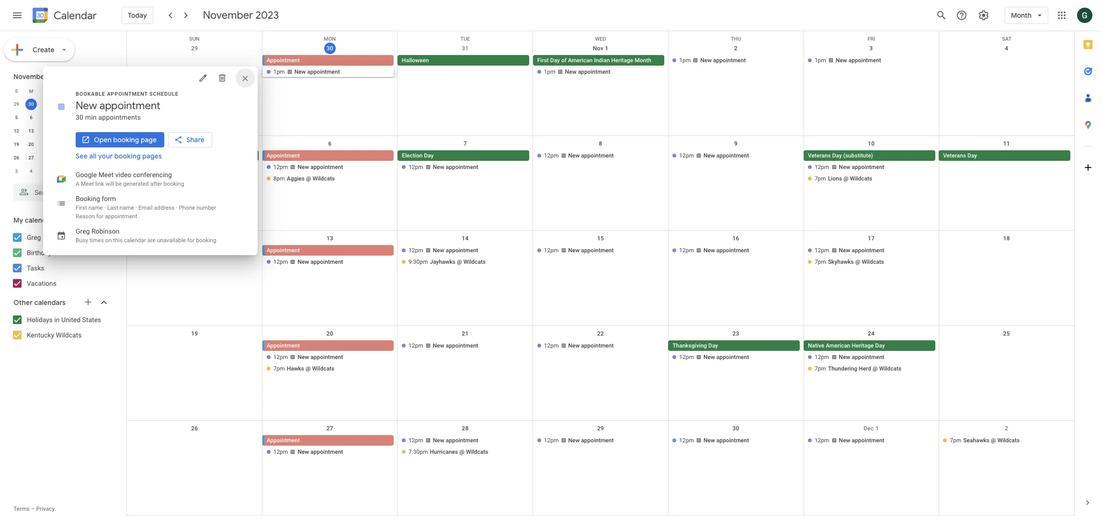 Task type: locate. For each thing, give the bounding box(es) containing it.
7pm left hawks
[[273, 365, 285, 372]]

number
[[197, 205, 216, 211]]

month button
[[1005, 4, 1048, 27]]

thanksgiving day button
[[668, 340, 800, 351]]

17 down 10 element
[[87, 128, 93, 134]]

3 down bookable
[[89, 102, 91, 107]]

6 inside row
[[59, 169, 62, 174]]

0 vertical spatial first
[[537, 57, 549, 64]]

0 vertical spatial 31
[[462, 45, 469, 52]]

26 inside november 2023 grid
[[14, 155, 19, 160]]

25
[[102, 142, 107, 147], [1003, 330, 1010, 337]]

0 horizontal spatial 11
[[102, 115, 107, 120]]

16 inside november 2023 grid
[[73, 128, 78, 134]]

4 down 27 element
[[30, 169, 33, 174]]

december 9 element
[[99, 166, 110, 177]]

2 right all
[[103, 155, 106, 160]]

3 down 26 element
[[15, 169, 18, 174]]

Search for people text field
[[19, 184, 103, 201]]

@ right "skyhawks"
[[855, 259, 860, 265]]

appointment for 27
[[267, 437, 300, 444]]

day inside "thanksgiving day" button
[[708, 342, 718, 349]]

0 vertical spatial 3
[[870, 45, 873, 52]]

2 veterans from the left
[[943, 152, 966, 159]]

1 horizontal spatial 5
[[193, 140, 196, 147]]

robinson inside greg robinson busy times on this calendar are unavailable for booking
[[91, 227, 119, 235]]

0 vertical spatial 24
[[87, 142, 93, 147]]

tab list
[[1075, 31, 1101, 489]]

1 vertical spatial american
[[826, 342, 850, 349]]

greg up busy
[[76, 227, 90, 235]]

wildcats right aggies
[[313, 175, 335, 182]]

0 vertical spatial november
[[203, 9, 253, 22]]

0 vertical spatial 28
[[43, 155, 49, 160]]

1 horizontal spatial november
[[203, 9, 253, 22]]

@ right the hurricanes
[[459, 449, 465, 456]]

robinson down my calendars dropdown button
[[43, 234, 71, 241]]

are
[[147, 237, 156, 244]]

20 for 23
[[28, 142, 34, 147]]

1 horizontal spatial greg
[[76, 227, 90, 235]]

december 3 element
[[11, 166, 22, 177]]

0 vertical spatial american
[[568, 57, 593, 64]]

greg up birthdays
[[27, 234, 41, 241]]

1 vertical spatial 27
[[327, 425, 333, 432]]

11 element
[[99, 112, 110, 124]]

this
[[113, 237, 123, 244]]

first up reason
[[76, 205, 87, 211]]

14 for 16
[[43, 128, 49, 134]]

row group
[[9, 98, 112, 178]]

kentucky
[[27, 331, 54, 339]]

28 for 29
[[462, 425, 469, 432]]

1 horizontal spatial 19
[[191, 330, 198, 337]]

name right last
[[120, 205, 134, 211]]

@ right the lions
[[843, 175, 849, 182]]

1 vertical spatial 26
[[191, 425, 198, 432]]

1 horizontal spatial 29
[[191, 45, 198, 52]]

appointments
[[98, 114, 141, 121]]

10 inside november 2023 grid
[[87, 115, 93, 120]]

23 down 16 element
[[73, 142, 78, 147]]

appointment button for 20
[[264, 340, 394, 351]]

20 inside grid
[[327, 330, 333, 337]]

terms – privacy
[[13, 506, 55, 512]]

0 horizontal spatial 6
[[30, 115, 33, 120]]

@ right herd
[[873, 365, 878, 372]]

row
[[127, 31, 1074, 42], [127, 41, 1074, 136], [9, 84, 112, 98], [9, 98, 112, 111], [9, 111, 112, 125], [9, 125, 112, 138], [127, 136, 1074, 231], [9, 138, 112, 151], [9, 151, 112, 165], [9, 165, 112, 178], [127, 231, 1074, 326], [127, 326, 1074, 421], [127, 421, 1074, 516]]

1 vertical spatial calendars
[[34, 298, 66, 307]]

first left of
[[537, 57, 549, 64]]

3
[[870, 45, 873, 52], [89, 102, 91, 107], [15, 169, 18, 174]]

20 element
[[25, 139, 37, 150]]

today
[[128, 11, 147, 20]]

1pm
[[679, 57, 691, 64], [815, 57, 826, 64], [273, 68, 285, 75], [544, 68, 555, 75]]

0 horizontal spatial 10
[[87, 115, 93, 120]]

veterans
[[808, 152, 831, 159], [943, 152, 966, 159]]

native
[[808, 342, 824, 349]]

0 horizontal spatial 29
[[14, 102, 19, 107]]

10 element
[[84, 112, 96, 124]]

4 appointment button from the top
[[264, 340, 394, 351]]

10 up veterans day (substitute) button
[[868, 140, 875, 147]]

native american heritage day
[[808, 342, 885, 349]]

13 inside grid
[[327, 235, 333, 242]]

None search field
[[0, 180, 119, 201]]

1 vertical spatial 28
[[462, 425, 469, 432]]

1 horizontal spatial 13
[[327, 235, 333, 242]]

booking
[[113, 136, 139, 144], [114, 152, 141, 160], [164, 181, 184, 187], [196, 237, 216, 244]]

3 appointment from the top
[[267, 247, 300, 254]]

october 30, today element
[[25, 99, 37, 110]]

1 vertical spatial 12
[[191, 235, 198, 242]]

wildcats right hawks
[[312, 365, 334, 372]]

31 inside november 2023 grid
[[43, 102, 49, 107]]

21 element
[[40, 139, 52, 150]]

14 inside 'element'
[[43, 128, 49, 134]]

american right of
[[568, 57, 593, 64]]

calendar
[[124, 237, 146, 244]]

ends
[[187, 152, 199, 159]]

for right the unavailable
[[187, 237, 194, 244]]

0 horizontal spatial 3
[[15, 169, 18, 174]]

6 up 8pm aggies @ wildcats on the top
[[328, 140, 332, 147]]

0 vertical spatial 2023
[[255, 9, 279, 22]]

0 vertical spatial 11
[[102, 115, 107, 120]]

(substitute)
[[843, 152, 873, 159]]

5 appointment from the top
[[267, 437, 300, 444]]

sat
[[1002, 36, 1012, 42]]

cell containing native american heritage day
[[804, 340, 939, 375]]

1 horizontal spatial s
[[103, 88, 106, 94]]

7 up a at the left top of page
[[74, 169, 77, 174]]

appointment for 20
[[267, 342, 300, 349]]

7pm left seahawks
[[950, 437, 961, 444]]

14 up 9:30pm jayhawks @ wildcats
[[462, 235, 469, 242]]

appointment
[[267, 57, 300, 64], [267, 152, 300, 159], [267, 247, 300, 254], [267, 342, 300, 349], [267, 437, 300, 444]]

day inside veterans day button
[[967, 152, 977, 159]]

seahawks
[[963, 437, 989, 444]]

31 down tue
[[462, 45, 469, 52]]

21 for 22
[[462, 330, 469, 337]]

0 vertical spatial 18
[[102, 128, 107, 134]]

wildcats right the hurricanes
[[466, 449, 488, 456]]

0 vertical spatial 5
[[15, 115, 18, 120]]

1 vertical spatial 11
[[1003, 140, 1010, 147]]

for right reason
[[96, 213, 103, 220]]

7pm left "skyhawks"
[[815, 259, 826, 265]]

1 horizontal spatial 25
[[1003, 330, 1010, 337]]

calendars
[[25, 216, 56, 225], [34, 298, 66, 307]]

1 vertical spatial for
[[187, 237, 194, 244]]

phone
[[179, 205, 195, 211]]

30 inside "cell"
[[28, 102, 34, 107]]

@ right hawks
[[306, 365, 311, 372]]

3 inside the december 3 element
[[15, 169, 18, 174]]

schedule
[[149, 91, 179, 97]]

s right f
[[103, 88, 106, 94]]

1 horizontal spatial 4
[[103, 102, 106, 107]]

appointment for 6
[[267, 152, 300, 159]]

10 up 17 element
[[87, 115, 93, 120]]

0 vertical spatial november 2023
[[203, 9, 279, 22]]

2 vertical spatial 4
[[30, 169, 33, 174]]

0 vertical spatial for
[[96, 213, 103, 220]]

17 element
[[84, 125, 96, 137]]

0 horizontal spatial s
[[15, 88, 18, 94]]

name
[[88, 205, 103, 211], [120, 205, 134, 211]]

october 29 element
[[11, 99, 22, 110]]

· left 'email'
[[135, 205, 137, 211]]

18
[[102, 128, 107, 134], [1003, 235, 1010, 242]]

0 horizontal spatial 2023
[[49, 72, 65, 81]]

s
[[15, 88, 18, 94], [103, 88, 106, 94]]

3 inside grid
[[870, 45, 873, 52]]

26 for 30
[[14, 155, 19, 160]]

day for election day
[[424, 152, 434, 159]]

12 inside grid
[[191, 235, 198, 242]]

new appointment
[[700, 57, 746, 64], [836, 57, 881, 64], [294, 68, 340, 75], [565, 68, 611, 75], [76, 99, 160, 113], [568, 152, 614, 159], [704, 152, 749, 159], [298, 164, 343, 170], [433, 164, 478, 170], [839, 164, 884, 170], [433, 247, 478, 254], [568, 247, 614, 254], [704, 247, 749, 254], [839, 247, 884, 254], [298, 259, 343, 265], [433, 342, 478, 349], [568, 342, 614, 349], [298, 354, 343, 361], [704, 354, 749, 361], [839, 354, 884, 361], [433, 437, 478, 444], [568, 437, 614, 444], [704, 437, 749, 444], [839, 437, 884, 444], [298, 449, 343, 456]]

11 up veterans day button
[[1003, 140, 1010, 147]]

1 horizontal spatial first
[[537, 57, 549, 64]]

american right native
[[826, 342, 850, 349]]

t up october 31 element
[[44, 88, 47, 94]]

3 · from the left
[[176, 205, 177, 211]]

0 horizontal spatial heritage
[[611, 57, 633, 64]]

for
[[96, 213, 103, 220], [187, 237, 194, 244]]

17
[[87, 128, 93, 134], [868, 235, 875, 242]]

fri
[[868, 36, 875, 42]]

lions
[[828, 175, 842, 182]]

28 element
[[40, 152, 52, 164]]

1 vertical spatial 31
[[43, 102, 49, 107]]

@ for 7pm seahawks @ wildcats
[[991, 437, 996, 444]]

7pm for 7pm skyhawks @ wildcats
[[815, 259, 826, 265]]

thanksgiving
[[673, 342, 707, 349]]

t left f
[[74, 88, 77, 94]]

14 element
[[40, 125, 52, 137]]

23 inside grid
[[73, 142, 78, 147]]

vacations
[[27, 280, 57, 287]]

7pm left "thundering"
[[815, 365, 826, 372]]

0 horizontal spatial 25
[[102, 142, 107, 147]]

daylight saving time ends
[[131, 152, 199, 159]]

wildcats for 7pm skyhawks @ wildcats
[[862, 259, 884, 265]]

0 horizontal spatial 17
[[87, 128, 93, 134]]

for inside booking form first name · last name · email address · phone number reason for appointment
[[96, 213, 103, 220]]

24 up native american heritage day button
[[868, 330, 875, 337]]

heritage right indian
[[611, 57, 633, 64]]

name down booking
[[88, 205, 103, 211]]

0 vertical spatial 19
[[14, 142, 19, 147]]

1 vertical spatial 29
[[14, 102, 19, 107]]

first
[[537, 57, 549, 64], [76, 205, 87, 211]]

calendars up greg robinson
[[25, 216, 56, 225]]

2 vertical spatial 29
[[597, 425, 604, 432]]

calendar heading
[[52, 9, 97, 22]]

7pm for 7pm lions @ wildcats
[[815, 175, 826, 182]]

1 horizontal spatial heritage
[[852, 342, 874, 349]]

1 vertical spatial 19
[[191, 330, 198, 337]]

7pm thundering herd @ wildcats
[[815, 365, 901, 372]]

20 inside 20 element
[[28, 142, 34, 147]]

meet up the will on the left top
[[98, 171, 114, 179]]

0 vertical spatial 23
[[73, 142, 78, 147]]

generated
[[123, 181, 149, 187]]

min
[[85, 114, 97, 121]]

0 vertical spatial 17
[[87, 128, 93, 134]]

4 appointment from the top
[[267, 342, 300, 349]]

december 5 element
[[40, 166, 52, 177]]

1 vertical spatial first
[[76, 205, 87, 211]]

veterans for veterans day
[[943, 152, 966, 159]]

@
[[306, 175, 311, 182], [843, 175, 849, 182], [457, 259, 462, 265], [855, 259, 860, 265], [306, 365, 311, 372], [873, 365, 878, 372], [991, 437, 996, 444], [459, 449, 465, 456]]

18 element
[[99, 125, 110, 137]]

5 down october 29 element
[[15, 115, 18, 120]]

privacy
[[36, 506, 55, 512]]

27 element
[[25, 152, 37, 164]]

mon
[[324, 36, 336, 42]]

pages
[[142, 152, 162, 160]]

veterans day button
[[939, 150, 1070, 161]]

22
[[597, 330, 604, 337]]

1 horizontal spatial ·
[[135, 205, 137, 211]]

1 up 8 element
[[59, 102, 62, 107]]

robinson inside "my calendars" list
[[43, 234, 71, 241]]

1 inside cell
[[59, 102, 62, 107]]

24 up all
[[87, 142, 93, 147]]

2
[[734, 45, 738, 52], [74, 102, 77, 107], [103, 155, 106, 160], [1005, 425, 1008, 432]]

calendars for my calendars
[[25, 216, 56, 225]]

6 right december 5 element
[[59, 169, 62, 174]]

be
[[115, 181, 122, 187]]

1 vertical spatial month
[[635, 57, 651, 64]]

28 inside "element"
[[43, 155, 49, 160]]

0 horizontal spatial 14
[[43, 128, 49, 134]]

11
[[102, 115, 107, 120], [1003, 140, 1010, 147]]

1 veterans from the left
[[808, 152, 831, 159]]

wildcats right jayhawks
[[463, 259, 486, 265]]

7 up election day button
[[464, 140, 467, 147]]

26 for 29
[[191, 425, 198, 432]]

first inside button
[[537, 57, 549, 64]]

december 2 element
[[99, 152, 110, 164]]

11 up 18 "element"
[[102, 115, 107, 120]]

1 horizontal spatial 7
[[464, 140, 467, 147]]

cell containing veterans day (substitute)
[[804, 150, 939, 185]]

address
[[154, 205, 174, 211]]

day inside veterans day (substitute) button
[[832, 152, 842, 159]]

19
[[14, 142, 19, 147], [191, 330, 198, 337]]

29
[[191, 45, 198, 52], [14, 102, 19, 107], [597, 425, 604, 432]]

0 horizontal spatial 16
[[73, 128, 78, 134]]

20 for 22
[[327, 330, 333, 337]]

7:30pm
[[409, 449, 428, 456]]

greg for greg robinson
[[27, 234, 41, 241]]

17 up 7pm skyhawks @ wildcats
[[868, 235, 875, 242]]

2 horizontal spatial 29
[[597, 425, 604, 432]]

0 vertical spatial 14
[[43, 128, 49, 134]]

month up sat
[[1011, 11, 1032, 20]]

first inside booking form first name · last name · email address · phone number reason for appointment
[[76, 205, 87, 211]]

add other calendars image
[[83, 297, 93, 307]]

1 horizontal spatial 20
[[327, 330, 333, 337]]

0 horizontal spatial 12
[[14, 128, 19, 134]]

0 horizontal spatial 19
[[14, 142, 19, 147]]

1 vertical spatial 14
[[462, 235, 469, 242]]

0 horizontal spatial 21
[[43, 142, 49, 147]]

·
[[104, 205, 106, 211], [135, 205, 137, 211], [176, 205, 177, 211]]

veterans for veterans day (substitute)
[[808, 152, 831, 159]]

13 inside 13 element
[[28, 128, 34, 134]]

terms
[[13, 506, 30, 512]]

0 horizontal spatial 24
[[87, 142, 93, 147]]

1 vertical spatial 4
[[103, 102, 106, 107]]

open
[[94, 136, 112, 144]]

31 up 7 element
[[43, 102, 49, 107]]

s up october 29 element
[[15, 88, 18, 94]]

· left phone
[[176, 205, 177, 211]]

19 inside 19 element
[[14, 142, 19, 147]]

6 down october 30, today element
[[30, 115, 33, 120]]

1 horizontal spatial 10
[[868, 140, 875, 147]]

13 for 15
[[327, 235, 333, 242]]

meet down google on the top
[[81, 181, 94, 187]]

meet
[[98, 171, 114, 179], [81, 181, 94, 187]]

0 horizontal spatial meet
[[81, 181, 94, 187]]

november 2023
[[203, 9, 279, 22], [13, 72, 65, 81]]

3 appointment button from the top
[[264, 245, 394, 256]]

0 horizontal spatial 23
[[73, 142, 78, 147]]

1 horizontal spatial name
[[120, 205, 134, 211]]

12 inside row group
[[14, 128, 19, 134]]

7pm for 7pm seahawks @ wildcats
[[950, 437, 961, 444]]

row containing 3
[[9, 165, 112, 178]]

@ right seahawks
[[991, 437, 996, 444]]

0 horizontal spatial 5
[[15, 115, 18, 120]]

20 down 13 element at the left of page
[[28, 142, 34, 147]]

booking right after
[[164, 181, 184, 187]]

0 horizontal spatial 28
[[43, 155, 49, 160]]

4 inside row
[[30, 169, 33, 174]]

0 vertical spatial 25
[[102, 142, 107, 147]]

month right indian
[[635, 57, 651, 64]]

@ for 7pm skyhawks @ wildcats
[[855, 259, 860, 265]]

unavailable
[[157, 237, 186, 244]]

greg inside "my calendars" list
[[27, 234, 41, 241]]

23 up "thanksgiving day" button
[[733, 330, 739, 337]]

1 horizontal spatial 9
[[103, 169, 106, 174]]

0 horizontal spatial 20
[[28, 142, 34, 147]]

november
[[203, 9, 253, 22], [13, 72, 47, 81]]

4 down sat
[[1005, 45, 1008, 52]]

wildcats down "(substitute)" at the right of page
[[850, 175, 872, 182]]

december 8 element
[[84, 166, 96, 177]]

2 down the thu
[[734, 45, 738, 52]]

5 up the ends
[[193, 140, 196, 147]]

1 horizontal spatial 6
[[59, 169, 62, 174]]

cell
[[127, 55, 262, 78], [262, 55, 398, 78], [533, 55, 668, 78], [939, 55, 1074, 78], [262, 150, 398, 185], [398, 150, 533, 185], [804, 150, 939, 185], [127, 245, 262, 268], [262, 245, 398, 268], [398, 245, 533, 268], [804, 245, 939, 268], [939, 245, 1074, 268], [127, 340, 262, 375], [262, 340, 398, 375], [668, 340, 804, 375], [804, 340, 939, 375], [939, 340, 1074, 375], [127, 436, 262, 459], [262, 436, 398, 459], [398, 436, 533, 459]]

your
[[98, 152, 113, 160]]

halloween
[[402, 57, 429, 64]]

day inside first day of american indian heritage month button
[[550, 57, 560, 64]]

11 inside "element"
[[102, 115, 107, 120]]

@ for 7:30pm hurricanes @ wildcats
[[459, 449, 465, 456]]

wildcats
[[313, 175, 335, 182], [850, 175, 872, 182], [463, 259, 486, 265], [862, 259, 884, 265], [56, 331, 82, 339], [312, 365, 334, 372], [879, 365, 901, 372], [997, 437, 1020, 444], [466, 449, 488, 456]]

0 horizontal spatial name
[[88, 205, 103, 211]]

1 s from the left
[[15, 88, 18, 94]]

28 down 21 element
[[43, 155, 49, 160]]

20 up 7pm hawks @ wildcats
[[327, 330, 333, 337]]

8 inside grid
[[599, 140, 602, 147]]

hawks
[[287, 365, 304, 372]]

will
[[106, 181, 114, 187]]

21 inside grid
[[462, 330, 469, 337]]

24
[[87, 142, 93, 147], [868, 330, 875, 337]]

day for veterans day
[[967, 152, 977, 159]]

21 inside row group
[[43, 142, 49, 147]]

wildcats right "skyhawks"
[[862, 259, 884, 265]]

booking inside google meet video conferencing a meet link will be generated after booking
[[164, 181, 184, 187]]

appointment inside booking form first name · last name · email address · phone number reason for appointment
[[105, 213, 137, 220]]

24 element
[[84, 139, 96, 150]]

cell containing election day
[[398, 150, 533, 185]]

4 up 30 min appointments
[[103, 102, 106, 107]]

12 for 15
[[191, 235, 198, 242]]

1 horizontal spatial 12
[[191, 235, 198, 242]]

1 vertical spatial 23
[[733, 330, 739, 337]]

16 inside grid
[[733, 235, 739, 242]]

14 down 7 element
[[43, 128, 49, 134]]

21 for 23
[[43, 142, 49, 147]]

halloween button
[[398, 55, 529, 66]]

28 up 7:30pm hurricanes @ wildcats
[[462, 425, 469, 432]]

13
[[28, 128, 34, 134], [327, 235, 333, 242]]

reason
[[76, 213, 95, 220]]

greg inside greg robinson busy times on this calendar are unavailable for booking
[[76, 227, 90, 235]]

robinson up on
[[91, 227, 119, 235]]

email
[[138, 205, 153, 211]]

25 element
[[99, 139, 110, 150]]

month
[[1011, 11, 1032, 20], [635, 57, 651, 64]]

calendars up in
[[34, 298, 66, 307]]

7pm left the lions
[[815, 175, 826, 182]]

0 horizontal spatial 27
[[28, 155, 34, 160]]

day inside election day button
[[424, 152, 434, 159]]

2 vertical spatial 9
[[103, 169, 106, 174]]

greg robinson
[[27, 234, 71, 241]]

12 right the unavailable
[[191, 235, 198, 242]]

2 appointment from the top
[[267, 152, 300, 159]]

heritage up herd
[[852, 342, 874, 349]]

0 vertical spatial 26
[[14, 155, 19, 160]]

day
[[550, 57, 560, 64], [424, 152, 434, 159], [832, 152, 842, 159], [967, 152, 977, 159], [708, 342, 718, 349], [875, 342, 885, 349]]

0 horizontal spatial november 2023
[[13, 72, 65, 81]]

times
[[90, 237, 104, 244]]

6
[[30, 115, 33, 120], [328, 140, 332, 147], [59, 169, 62, 174]]

2 appointment button from the top
[[264, 150, 394, 161]]

grid containing 29
[[126, 31, 1074, 516]]

2 horizontal spatial ·
[[176, 205, 177, 211]]

8pm aggies @ wildcats
[[273, 175, 335, 182]]

@ right aggies
[[306, 175, 311, 182]]

5 appointment button from the top
[[264, 436, 394, 446]]

grid
[[126, 31, 1074, 516]]

1 horizontal spatial 3
[[89, 102, 91, 107]]

0 vertical spatial 4
[[1005, 45, 1008, 52]]

@ right jayhawks
[[457, 259, 462, 265]]

other calendars button
[[2, 295, 119, 310]]

26 element
[[11, 152, 22, 164]]

google meet video conferencing a meet link will be generated after booking
[[76, 171, 184, 187]]

1 right nov
[[605, 45, 608, 52]]

wildcats down united
[[56, 331, 82, 339]]

holidays in united states
[[27, 316, 101, 324]]

7pm skyhawks @ wildcats
[[815, 259, 884, 265]]

1 name from the left
[[88, 205, 103, 211]]

booking down number
[[196, 237, 216, 244]]

2 name from the left
[[120, 205, 134, 211]]

robinson for greg robinson
[[43, 234, 71, 241]]

3 down fri
[[870, 45, 873, 52]]

veterans day (substitute) button
[[804, 150, 935, 161]]

@ for 9:30pm jayhawks @ wildcats
[[457, 259, 462, 265]]

0 horizontal spatial greg
[[27, 234, 41, 241]]

wildcats right seahawks
[[997, 437, 1020, 444]]

27 inside november 2023 grid
[[28, 155, 34, 160]]

1 horizontal spatial 8
[[599, 140, 602, 147]]

2 up 7pm seahawks @ wildcats
[[1005, 425, 1008, 432]]

28 inside grid
[[462, 425, 469, 432]]

· left last
[[104, 205, 106, 211]]

0 horizontal spatial veterans
[[808, 152, 831, 159]]

30 for 30 element on the top left
[[73, 155, 78, 160]]

daylight saving time ends button
[[127, 150, 258, 161]]

5 inside november 2023 grid
[[15, 115, 18, 120]]

14
[[43, 128, 49, 134], [462, 235, 469, 242]]

30 cell
[[24, 98, 39, 111]]

1pm inside cell
[[544, 68, 555, 75]]

1 vertical spatial 10
[[868, 140, 875, 147]]

heritage
[[611, 57, 633, 64], [852, 342, 874, 349]]

12 up 19 element
[[14, 128, 19, 134]]



Task type: describe. For each thing, give the bounding box(es) containing it.
1 vertical spatial 18
[[1003, 235, 1010, 242]]

2 · from the left
[[135, 205, 137, 211]]

native american heritage day button
[[804, 340, 935, 351]]

see all your booking pages link
[[76, 152, 162, 160]]

7 inside december 7 element
[[74, 169, 77, 174]]

7 element
[[40, 112, 52, 124]]

1 appointment from the top
[[267, 57, 300, 64]]

see
[[76, 152, 88, 160]]

7pm seahawks @ wildcats
[[950, 437, 1020, 444]]

form
[[102, 195, 116, 203]]

30 for october 30, today element
[[28, 102, 34, 107]]

1 horizontal spatial 24
[[868, 330, 875, 337]]

nov
[[593, 45, 603, 52]]

2 horizontal spatial 4
[[1005, 45, 1008, 52]]

@ for 7pm lions @ wildcats
[[843, 175, 849, 182]]

1 t from the left
[[44, 88, 47, 94]]

link
[[95, 181, 104, 187]]

google
[[76, 171, 97, 179]]

0 vertical spatial 29
[[191, 45, 198, 52]]

day for first day of american indian heritage month
[[550, 57, 560, 64]]

december 4 element
[[25, 166, 37, 177]]

calendar
[[54, 9, 97, 22]]

holidays
[[27, 316, 53, 324]]

7pm for 7pm hawks @ wildcats
[[273, 365, 285, 372]]

1 appointment button from the top
[[264, 55, 394, 66]]

conferencing
[[133, 171, 172, 179]]

1 cell
[[53, 98, 68, 111]]

open booking page
[[94, 136, 157, 144]]

30 min appointments
[[76, 114, 141, 121]]

8 element
[[55, 112, 66, 124]]

1 horizontal spatial 11
[[1003, 140, 1010, 147]]

9:30pm jayhawks @ wildcats
[[409, 259, 486, 265]]

cell containing thanksgiving day
[[668, 340, 804, 375]]

cell containing first day of american indian heritage month
[[533, 55, 668, 78]]

0 horizontal spatial american
[[568, 57, 593, 64]]

calendar element
[[31, 6, 97, 27]]

7pm hawks @ wildcats
[[273, 365, 334, 372]]

greg robinson busy times on this calendar are unavailable for booking
[[76, 227, 216, 244]]

1 vertical spatial november 2023
[[13, 72, 65, 81]]

greg for greg robinson busy times on this calendar are unavailable for booking
[[76, 227, 90, 235]]

wildcats inside other calendars list
[[56, 331, 82, 339]]

on
[[105, 237, 112, 244]]

my
[[13, 216, 23, 225]]

m
[[29, 88, 33, 94]]

appointment button for 27
[[264, 436, 394, 446]]

24 inside 24 element
[[87, 142, 93, 147]]

0 horizontal spatial november
[[13, 72, 47, 81]]

december 7 element
[[70, 166, 81, 177]]

october 31 element
[[40, 99, 52, 110]]

18 inside "element"
[[102, 128, 107, 134]]

wildcats for 7pm lions @ wildcats
[[850, 175, 872, 182]]

last
[[107, 205, 118, 211]]

privacy link
[[36, 506, 55, 512]]

1 right see
[[89, 155, 91, 160]]

2 s from the left
[[103, 88, 106, 94]]

see all your booking pages
[[76, 152, 162, 160]]

wildcats for 7pm hawks @ wildcats
[[312, 365, 334, 372]]

booking
[[76, 195, 100, 203]]

1 vertical spatial 17
[[868, 235, 875, 242]]

december 1 element
[[84, 152, 96, 164]]

30 element
[[70, 152, 81, 164]]

19 for 22
[[191, 330, 198, 337]]

hurricanes
[[430, 449, 458, 456]]

appointment for 13
[[267, 247, 300, 254]]

23 element
[[70, 139, 81, 150]]

indian
[[594, 57, 610, 64]]

tasks
[[27, 264, 44, 272]]

day for thanksgiving day
[[708, 342, 718, 349]]

month inside 'dropdown button'
[[1011, 11, 1032, 20]]

bookable
[[76, 91, 105, 97]]

herd
[[859, 365, 871, 372]]

booking inside greg robinson busy times on this calendar are unavailable for booking
[[196, 237, 216, 244]]

1 · from the left
[[104, 205, 106, 211]]

29 inside october 29 element
[[14, 102, 19, 107]]

time
[[172, 152, 185, 159]]

share
[[186, 136, 204, 144]]

appointment button for 6
[[264, 150, 394, 161]]

december 6 element
[[55, 166, 66, 177]]

appointment button for 13
[[264, 245, 394, 256]]

after
[[150, 181, 162, 187]]

0 horizontal spatial 9
[[74, 115, 77, 120]]

wildcats right herd
[[879, 365, 901, 372]]

16 element
[[70, 125, 81, 137]]

1 vertical spatial heritage
[[852, 342, 874, 349]]

14 for 15
[[462, 235, 469, 242]]

12 for 16
[[14, 128, 19, 134]]

12 element
[[11, 125, 22, 137]]

day for veterans day (substitute)
[[832, 152, 842, 159]]

30 for 30 min appointments
[[76, 114, 83, 121]]

daylight
[[131, 152, 152, 159]]

booking up see all your booking pages link
[[113, 136, 139, 144]]

19 element
[[11, 139, 22, 150]]

13 element
[[25, 125, 37, 137]]

1 vertical spatial 25
[[1003, 330, 1010, 337]]

election
[[402, 152, 423, 159]]

month inside button
[[635, 57, 651, 64]]

2 right 1 cell
[[74, 102, 77, 107]]

share button
[[168, 132, 212, 148]]

dec 1
[[864, 425, 879, 432]]

dec
[[864, 425, 874, 432]]

@ for 8pm aggies @ wildcats
[[306, 175, 311, 182]]

all
[[89, 152, 96, 160]]

1 horizontal spatial american
[[826, 342, 850, 349]]

1 right dec
[[875, 425, 879, 432]]

first day of american indian heritage month button
[[533, 55, 664, 66]]

jayhawks
[[430, 259, 455, 265]]

in
[[54, 316, 60, 324]]

23 inside grid
[[733, 330, 739, 337]]

united
[[61, 316, 81, 324]]

9 inside december 9 element
[[103, 169, 106, 174]]

28 for 30
[[43, 155, 49, 160]]

15
[[597, 235, 604, 242]]

–
[[31, 506, 35, 512]]

0 vertical spatial 6
[[30, 115, 33, 120]]

sun
[[189, 36, 200, 42]]

today button
[[122, 4, 153, 27]]

7:30pm hurricanes @ wildcats
[[409, 449, 488, 456]]

aggies
[[287, 175, 305, 182]]

video
[[115, 171, 131, 179]]

main drawer image
[[11, 10, 23, 21]]

2 t from the left
[[74, 88, 77, 94]]

row containing s
[[9, 84, 112, 98]]

1 horizontal spatial meet
[[98, 171, 114, 179]]

wildcats for 8pm aggies @ wildcats
[[313, 175, 335, 182]]

8 inside row
[[89, 169, 91, 174]]

25 inside 25 element
[[102, 142, 107, 147]]

wildcats for 7:30pm hurricanes @ wildcats
[[466, 449, 488, 456]]

13 for 16
[[28, 128, 34, 134]]

election day
[[402, 152, 434, 159]]

calendars for other calendars
[[34, 298, 66, 307]]

7pm for 7pm thundering herd @ wildcats
[[815, 365, 826, 372]]

6 inside grid
[[328, 140, 332, 147]]

1 horizontal spatial november 2023
[[203, 9, 279, 22]]

nov 1
[[593, 45, 608, 52]]

f
[[89, 88, 91, 94]]

my calendars
[[13, 216, 56, 225]]

booking down open booking page
[[114, 152, 141, 160]]

day inside native american heritage day button
[[875, 342, 885, 349]]

delete appointment schedule image
[[217, 73, 227, 83]]

create button
[[4, 38, 75, 61]]

wildcats for 7pm seahawks @ wildcats
[[997, 437, 1020, 444]]

19 for 23
[[14, 142, 19, 147]]

settings menu image
[[978, 10, 990, 21]]

row containing sun
[[127, 31, 1074, 42]]

election day button
[[398, 150, 529, 161]]

birthdays
[[27, 249, 55, 257]]

thundering
[[828, 365, 857, 372]]

first day of american indian heritage month
[[537, 57, 651, 64]]

other
[[13, 298, 33, 307]]

booking form first name · last name · email address · phone number reason for appointment
[[76, 195, 216, 220]]

7 inside grid
[[464, 140, 467, 147]]

robinson for greg robinson busy times on this calendar are unavailable for booking
[[91, 227, 119, 235]]

1 vertical spatial meet
[[81, 181, 94, 187]]

27 for 30
[[28, 155, 34, 160]]

busy
[[76, 237, 88, 244]]

veterans day (substitute)
[[808, 152, 873, 159]]

wildcats for 9:30pm jayhawks @ wildcats
[[463, 259, 486, 265]]

other calendars list
[[2, 312, 119, 343]]

other calendars
[[13, 298, 66, 307]]

5 inside grid
[[193, 140, 196, 147]]

page
[[141, 136, 157, 144]]

my calendars list
[[2, 230, 119, 291]]

1 vertical spatial 3
[[89, 102, 91, 107]]

a
[[76, 181, 79, 187]]

1 vertical spatial 2023
[[49, 72, 65, 81]]

1 vertical spatial 9
[[734, 140, 738, 147]]

for inside greg robinson busy times on this calendar are unavailable for booking
[[187, 237, 194, 244]]

kentucky wildcats
[[27, 331, 82, 339]]

new appointment heading
[[76, 99, 160, 113]]

tue
[[460, 36, 470, 42]]

27 for 29
[[327, 425, 333, 432]]

wed
[[595, 36, 606, 42]]

november 2023 grid
[[9, 84, 112, 178]]

saving
[[154, 152, 171, 159]]

17 inside 17 element
[[87, 128, 93, 134]]

1 horizontal spatial 2023
[[255, 9, 279, 22]]

1 horizontal spatial 31
[[462, 45, 469, 52]]

of
[[561, 57, 567, 64]]

row group containing 29
[[9, 98, 112, 178]]

@ for 7pm hawks @ wildcats
[[306, 365, 311, 372]]



Task type: vqa. For each thing, say whether or not it's contained in the screenshot.
7:30Pm
yes



